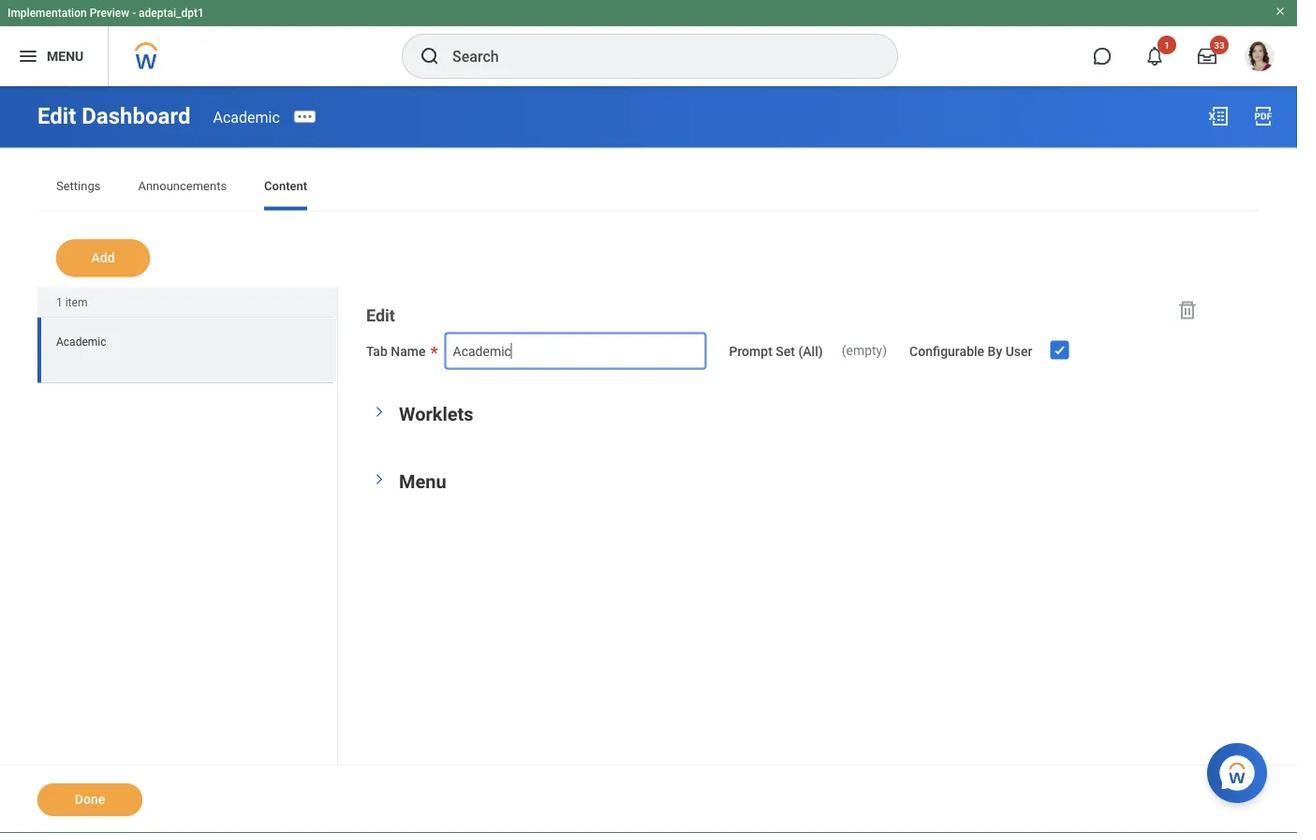 Task type: vqa. For each thing, say whether or not it's contained in the screenshot.
22
no



Task type: locate. For each thing, give the bounding box(es) containing it.
add
[[91, 250, 115, 266]]

0 vertical spatial academic
[[213, 108, 280, 126]]

chevron down image left menu button
[[373, 468, 386, 491]]

academic inside "region"
[[56, 335, 106, 348]]

done button
[[37, 783, 142, 816]]

edit up the tab
[[366, 306, 395, 326]]

menu button
[[0, 26, 108, 86]]

menu button
[[399, 471, 447, 493]]

adeptai_dpt1
[[139, 7, 204, 20]]

tab
[[366, 343, 388, 359]]

region containing 1 item
[[37, 287, 338, 833]]

Tab Name text field
[[445, 332, 707, 370]]

1 inside "region"
[[56, 296, 63, 309]]

region inside edit dashboard main content
[[37, 287, 338, 833]]

content
[[264, 179, 307, 193]]

academic down item
[[56, 335, 106, 348]]

Search Workday  search field
[[453, 36, 859, 77]]

chevron down image left worklets button
[[373, 401, 386, 423]]

1 inside button
[[1165, 39, 1170, 51]]

close environment banner image
[[1276, 6, 1287, 17]]

tab list inside edit dashboard main content
[[37, 165, 1261, 210]]

academic up "content"
[[213, 108, 280, 126]]

inbox large image
[[1199, 47, 1217, 66]]

0 horizontal spatial edit
[[37, 103, 76, 129]]

1
[[1165, 39, 1170, 51], [56, 296, 63, 309]]

notifications large image
[[1146, 47, 1165, 66]]

chevron down image for worklets
[[373, 401, 386, 423]]

edit for edit dashboard
[[37, 103, 76, 129]]

export to excel image
[[1208, 105, 1231, 127]]

0 horizontal spatial academic
[[56, 335, 106, 348]]

implementation preview -   adeptai_dpt1
[[7, 7, 204, 20]]

1 item
[[56, 296, 88, 309]]

check small image
[[1049, 339, 1072, 361]]

chevron down image
[[373, 401, 386, 423], [373, 468, 386, 491]]

0 horizontal spatial 1
[[56, 296, 63, 309]]

1 left item
[[56, 296, 63, 309]]

worklets button
[[399, 403, 474, 425]]

1 for 1 item
[[56, 296, 63, 309]]

1 right notifications large image
[[1165, 39, 1170, 51]]

settings
[[56, 179, 101, 193]]

by
[[988, 343, 1003, 359]]

search image
[[419, 45, 441, 67]]

1 horizontal spatial academic
[[213, 108, 280, 126]]

edit down menu dropdown button
[[37, 103, 76, 129]]

1 vertical spatial academic
[[56, 335, 106, 348]]

(all)
[[799, 343, 823, 359]]

edit
[[37, 103, 76, 129], [366, 306, 395, 326]]

region
[[37, 287, 338, 833]]

2 chevron down image from the top
[[373, 468, 386, 491]]

(empty)
[[842, 343, 888, 358]]

1 horizontal spatial edit
[[366, 306, 395, 326]]

33
[[1215, 39, 1226, 51]]

0 vertical spatial chevron down image
[[373, 401, 386, 423]]

1 horizontal spatial 1
[[1165, 39, 1170, 51]]

1 chevron down image from the top
[[373, 401, 386, 423]]

edit inside navigation pane region
[[366, 306, 395, 326]]

0 vertical spatial edit
[[37, 103, 76, 129]]

tab list containing settings
[[37, 165, 1261, 210]]

edit dashboard main content
[[0, 86, 1298, 833]]

tab list
[[37, 165, 1261, 210]]

0 vertical spatial 1
[[1165, 39, 1170, 51]]

1 vertical spatial edit
[[366, 306, 395, 326]]

prompt
[[730, 343, 773, 359]]

1 vertical spatial 1
[[56, 296, 63, 309]]

item
[[65, 296, 88, 309]]

1 vertical spatial chevron down image
[[373, 468, 386, 491]]

academic
[[213, 108, 280, 126], [56, 335, 106, 348]]



Task type: describe. For each thing, give the bounding box(es) containing it.
delete image
[[1177, 298, 1200, 321]]

announcements
[[138, 179, 227, 193]]

configurable by user
[[910, 343, 1033, 359]]

chevron down image for menu
[[373, 468, 386, 491]]

1 for 1
[[1165, 39, 1170, 51]]

set
[[776, 343, 796, 359]]

profile logan mcneil image
[[1246, 41, 1276, 75]]

edit for edit
[[366, 306, 395, 326]]

-
[[132, 7, 136, 20]]

menu
[[47, 48, 84, 64]]

user
[[1006, 343, 1033, 359]]

implementation
[[7, 7, 87, 20]]

tab name
[[366, 343, 426, 359]]

view printable version (pdf) image
[[1253, 105, 1276, 127]]

edit dashboard
[[37, 103, 191, 129]]

menu banner
[[0, 0, 1298, 86]]

done
[[75, 792, 105, 807]]

academic element
[[213, 108, 280, 126]]

academic for dashboard
[[213, 108, 280, 126]]

menu
[[399, 471, 447, 493]]

33 button
[[1187, 36, 1230, 77]]

navigation pane region
[[338, 286, 1223, 548]]

add button
[[56, 239, 150, 277]]

justify image
[[17, 45, 39, 67]]

preview
[[90, 7, 129, 20]]

name
[[391, 343, 426, 359]]

worklets
[[399, 403, 474, 425]]

1 button
[[1135, 36, 1177, 77]]

prompt set (all)
[[730, 343, 823, 359]]

academic for item
[[56, 335, 106, 348]]

dashboard
[[82, 103, 191, 129]]

configurable
[[910, 343, 985, 359]]



